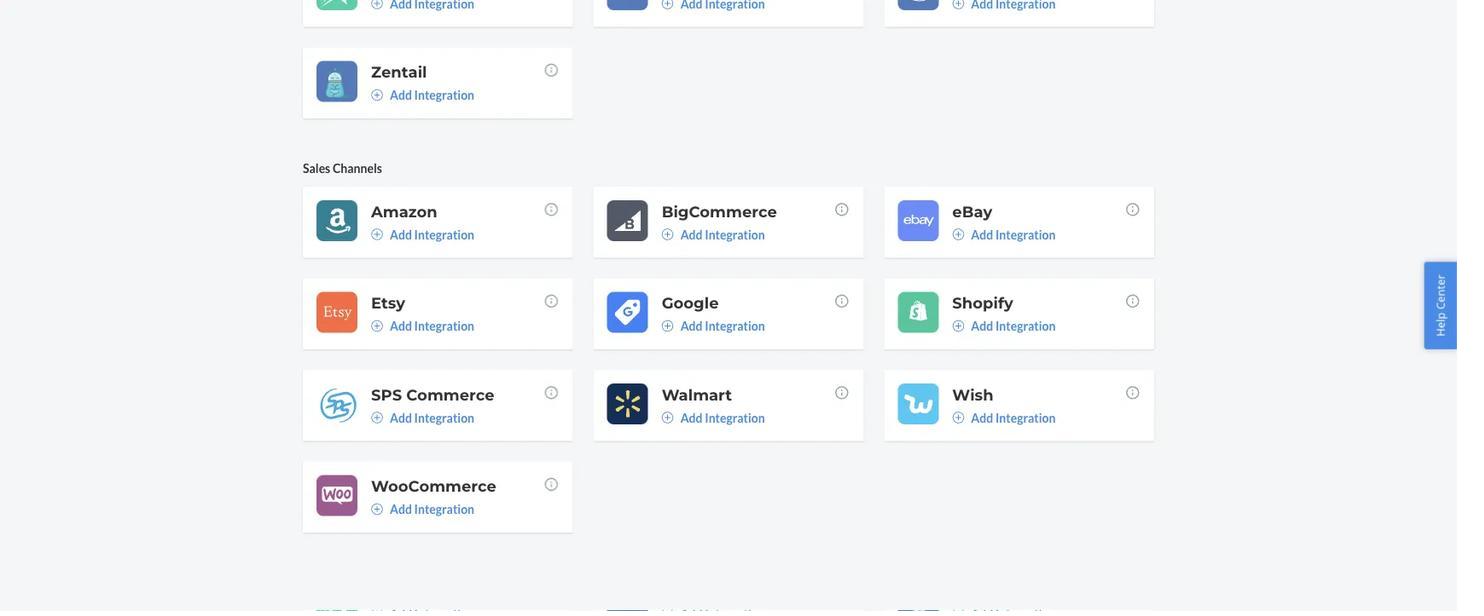 Task type: locate. For each thing, give the bounding box(es) containing it.
add down google
[[681, 319, 703, 333]]

add down amazon
[[390, 227, 412, 242]]

add integration link down ebay
[[952, 226, 1056, 243]]

bigcommerce
[[662, 202, 777, 221]]

add down woocommerce at left
[[390, 502, 412, 517]]

add integration for zentail
[[390, 88, 474, 102]]

add integration link down the "shopify"
[[952, 318, 1056, 335]]

add for zentail
[[390, 88, 412, 102]]

integration for sps commerce
[[414, 411, 474, 425]]

add integration link down walmart
[[662, 409, 765, 426]]

add integration down walmart
[[681, 411, 765, 425]]

walmart
[[662, 386, 732, 404]]

add for sps commerce
[[390, 411, 412, 425]]

add down ebay
[[971, 227, 993, 242]]

ebay
[[952, 202, 992, 221]]

add for bigcommerce
[[681, 227, 703, 242]]

add integration link down the etsy at left
[[371, 318, 474, 335]]

zentail
[[371, 63, 427, 81]]

integration for woocommerce
[[414, 502, 474, 517]]

center
[[1433, 275, 1448, 310]]

add integration down the "shopify"
[[971, 319, 1056, 333]]

add down zentail
[[390, 88, 412, 102]]

shopify
[[952, 294, 1013, 313]]

add down the "shopify"
[[971, 319, 993, 333]]

add integration down the etsy at left
[[390, 319, 474, 333]]

add integration for woocommerce
[[390, 502, 474, 517]]

integration for shopify
[[996, 319, 1056, 333]]

add integration down google
[[681, 319, 765, 333]]

sales channels
[[303, 161, 382, 175]]

add down sps
[[390, 411, 412, 425]]

add integration
[[390, 88, 474, 102], [390, 227, 474, 242], [681, 227, 765, 242], [971, 227, 1056, 242], [390, 319, 474, 333], [681, 319, 765, 333], [971, 319, 1056, 333], [390, 411, 474, 425], [681, 411, 765, 425], [971, 411, 1056, 425], [390, 502, 474, 517]]

add integration down woocommerce at left
[[390, 502, 474, 517]]

plus circle image for ebay
[[952, 229, 964, 240]]

add
[[390, 88, 412, 102], [390, 227, 412, 242], [681, 227, 703, 242], [971, 227, 993, 242], [390, 319, 412, 333], [681, 319, 703, 333], [971, 319, 993, 333], [390, 411, 412, 425], [681, 411, 703, 425], [971, 411, 993, 425], [390, 502, 412, 517]]

add integration link for google
[[662, 318, 765, 335]]

add integration link down sps commerce
[[371, 409, 474, 426]]

sps
[[371, 386, 402, 404]]

add integration down amazon
[[390, 227, 474, 242]]

woocommerce
[[371, 477, 496, 496]]

add integration link down bigcommerce
[[662, 226, 765, 243]]

add integration for wish
[[971, 411, 1056, 425]]

add down the etsy at left
[[390, 319, 412, 333]]

add integration link down amazon
[[371, 226, 474, 243]]

add down bigcommerce
[[681, 227, 703, 242]]

plus circle image for google
[[662, 320, 674, 332]]

add integration down zentail
[[390, 88, 474, 102]]

add integration for bigcommerce
[[681, 227, 765, 242]]

integration for amazon
[[414, 227, 474, 242]]

add for wish
[[971, 411, 993, 425]]

sps commerce
[[371, 386, 494, 404]]

add integration down ebay
[[971, 227, 1056, 242]]

integration for walmart
[[705, 411, 765, 425]]

etsy
[[371, 294, 405, 313]]

plus circle image
[[371, 0, 383, 9], [952, 0, 964, 9], [371, 89, 383, 101], [371, 229, 383, 240], [662, 320, 674, 332], [952, 320, 964, 332], [371, 504, 383, 516]]

add integration for amazon
[[390, 227, 474, 242]]

channels
[[333, 161, 382, 175]]

add integration for google
[[681, 319, 765, 333]]

add integration link for amazon
[[371, 226, 474, 243]]

add integration down bigcommerce
[[681, 227, 765, 242]]

add integration link down google
[[662, 318, 765, 335]]

add integration down sps commerce
[[390, 411, 474, 425]]

add integration link down "wish"
[[952, 409, 1056, 426]]

integration for ebay
[[996, 227, 1056, 242]]

plus circle image for bigcommerce
[[662, 229, 674, 240]]

help
[[1433, 313, 1448, 337]]

add for etsy
[[390, 319, 412, 333]]

add integration link for ebay
[[952, 226, 1056, 243]]

add integration link for walmart
[[662, 409, 765, 426]]

plus circle image
[[662, 0, 674, 9], [662, 229, 674, 240], [952, 229, 964, 240], [371, 320, 383, 332], [371, 412, 383, 424], [662, 412, 674, 424], [952, 412, 964, 424]]

add for shopify
[[971, 319, 993, 333]]

add integration link down woocommerce at left
[[371, 501, 474, 518]]

add down "wish"
[[971, 411, 993, 425]]

integration
[[414, 88, 474, 102], [414, 227, 474, 242], [705, 227, 765, 242], [996, 227, 1056, 242], [414, 319, 474, 333], [705, 319, 765, 333], [996, 319, 1056, 333], [414, 411, 474, 425], [705, 411, 765, 425], [996, 411, 1056, 425], [414, 502, 474, 517]]

add integration for ebay
[[971, 227, 1056, 242]]

help center
[[1433, 275, 1448, 337]]

add integration link down zentail
[[371, 86, 474, 104]]

add down walmart
[[681, 411, 703, 425]]

add integration link
[[371, 86, 474, 104], [371, 226, 474, 243], [662, 226, 765, 243], [952, 226, 1056, 243], [371, 318, 474, 335], [662, 318, 765, 335], [952, 318, 1056, 335], [371, 409, 474, 426], [662, 409, 765, 426], [952, 409, 1056, 426], [371, 501, 474, 518]]

add integration down "wish"
[[971, 411, 1056, 425]]

plus circle image for woocommerce
[[371, 504, 383, 516]]



Task type: vqa. For each thing, say whether or not it's contained in the screenshot.
Add Integration associated with Amazon
yes



Task type: describe. For each thing, give the bounding box(es) containing it.
add integration link for zentail
[[371, 86, 474, 104]]

integration for bigcommerce
[[705, 227, 765, 242]]

add for google
[[681, 319, 703, 333]]

add integration link for woocommerce
[[371, 501, 474, 518]]

add for walmart
[[681, 411, 703, 425]]

integration for google
[[705, 319, 765, 333]]

help center button
[[1424, 262, 1457, 350]]

google
[[662, 294, 719, 313]]

commerce
[[406, 386, 494, 404]]

plus circle image for wish
[[952, 412, 964, 424]]

add integration link for wish
[[952, 409, 1056, 426]]

add integration for etsy
[[390, 319, 474, 333]]

add integration for sps commerce
[[390, 411, 474, 425]]

integration for etsy
[[414, 319, 474, 333]]

wish
[[952, 386, 994, 404]]

plus circle image for etsy
[[371, 320, 383, 332]]

add for woocommerce
[[390, 502, 412, 517]]

add integration link for etsy
[[371, 318, 474, 335]]

integration for wish
[[996, 411, 1056, 425]]

plus circle image for walmart
[[662, 412, 674, 424]]

plus circle image for shopify
[[952, 320, 964, 332]]

plus circle image for amazon
[[371, 229, 383, 240]]

add integration for shopify
[[971, 319, 1056, 333]]

integration for zentail
[[414, 88, 474, 102]]

add integration link for bigcommerce
[[662, 226, 765, 243]]

sales
[[303, 161, 330, 175]]

plus circle image for zentail
[[371, 89, 383, 101]]

amazon
[[371, 202, 437, 221]]

add for ebay
[[971, 227, 993, 242]]

add integration link for shopify
[[952, 318, 1056, 335]]

add integration for walmart
[[681, 411, 765, 425]]

add for amazon
[[390, 227, 412, 242]]

add integration link for sps commerce
[[371, 409, 474, 426]]

plus circle image for sps commerce
[[371, 412, 383, 424]]



